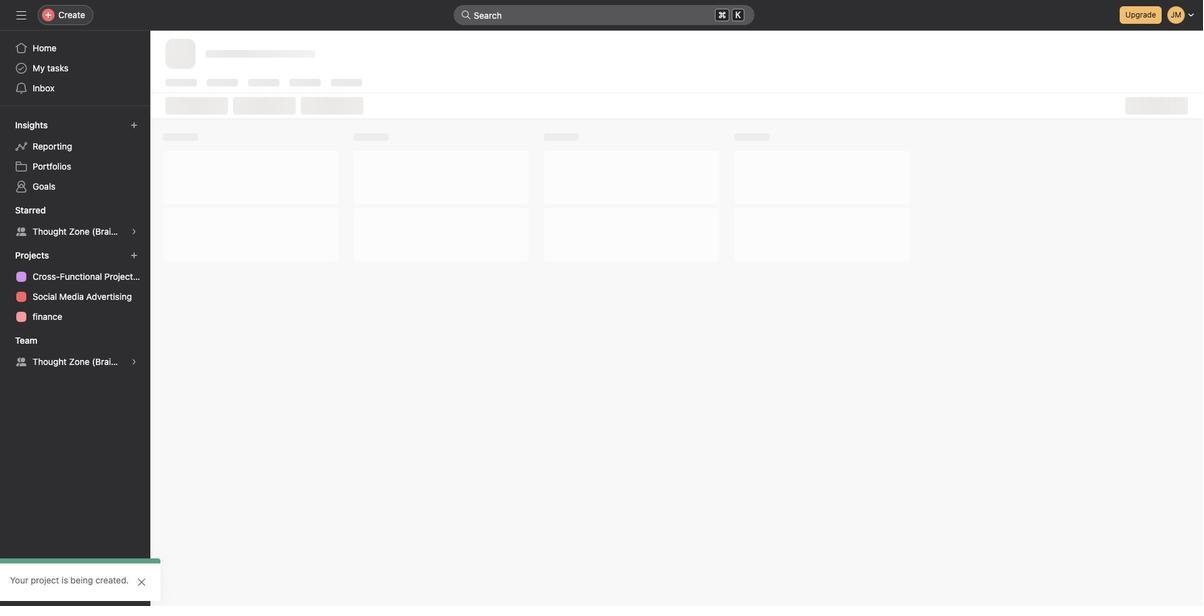 Task type: describe. For each thing, give the bounding box(es) containing it.
close image
[[137, 578, 147, 588]]

prominent image
[[461, 10, 471, 20]]

global element
[[0, 31, 150, 106]]

insights element
[[0, 114, 150, 199]]

see details, thought zone (brainstorm space) image for teams element
[[130, 358, 138, 366]]

hide sidebar image
[[16, 10, 26, 20]]

projects element
[[0, 244, 150, 330]]



Task type: locate. For each thing, give the bounding box(es) containing it.
see details, thought zone (brainstorm space) image
[[130, 228, 138, 236], [130, 358, 138, 366]]

2 see details, thought zone (brainstorm space) image from the top
[[130, 358, 138, 366]]

see details, thought zone (brainstorm space) image inside teams element
[[130, 358, 138, 366]]

None field
[[454, 5, 754, 25]]

new insights image
[[130, 122, 138, 129]]

1 vertical spatial see details, thought zone (brainstorm space) image
[[130, 358, 138, 366]]

teams element
[[0, 330, 150, 375]]

0 vertical spatial see details, thought zone (brainstorm space) image
[[130, 228, 138, 236]]

1 see details, thought zone (brainstorm space) image from the top
[[130, 228, 138, 236]]

new project or portfolio image
[[130, 252, 138, 259]]

Search tasks, projects, and more text field
[[454, 5, 754, 25]]

starred element
[[0, 199, 150, 244]]

see details, thought zone (brainstorm space) image for starred element
[[130, 228, 138, 236]]

see details, thought zone (brainstorm space) image inside starred element
[[130, 228, 138, 236]]



Task type: vqa. For each thing, say whether or not it's contained in the screenshot.
the middle track
no



